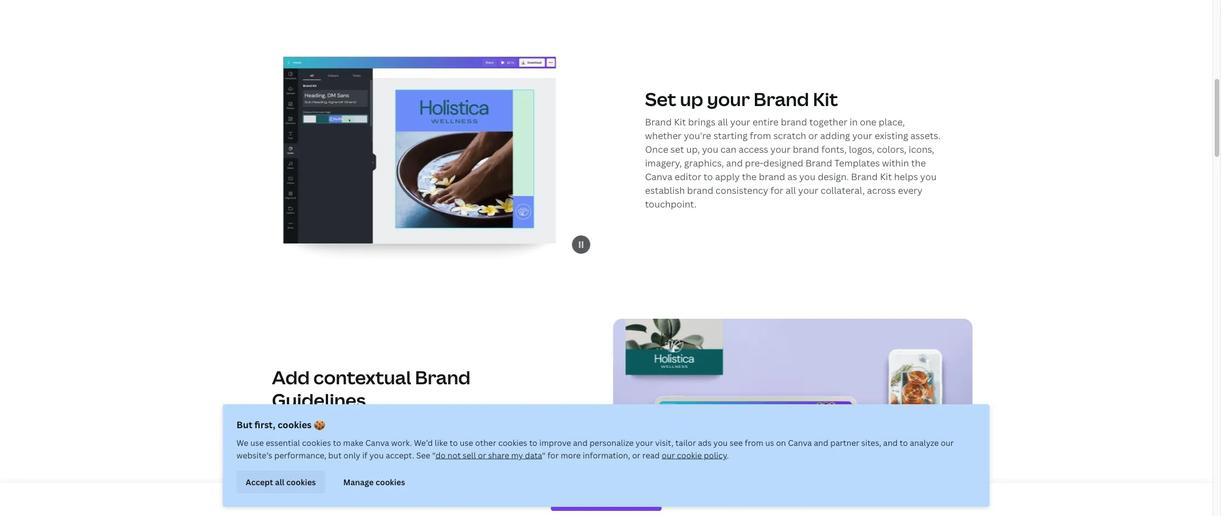 Task type: vqa. For each thing, say whether or not it's contained in the screenshot.
the Get Canva Pro
no



Task type: locate. For each thing, give the bounding box(es) containing it.
1 vertical spatial set
[[528, 431, 542, 443]]

2 horizontal spatial use
[[507, 445, 522, 457]]

1 vertical spatial our
[[662, 450, 675, 461]]

for down designed
[[771, 185, 784, 197]]

0 horizontal spatial set
[[528, 431, 542, 443]]

0 horizontal spatial "
[[432, 450, 436, 461]]

brand up entire
[[754, 87, 809, 112]]

🍪
[[314, 419, 323, 431]]

0 vertical spatial all
[[718, 116, 728, 128]]

icons, inside add contextual brand guidelines showcasing your brand identity couldn't be simpler. once your brand fonts, logos, colors, icons, imagery and graphics are set up in your brand kit, you can even add guidance on how to use each asset. brand guidelines can be accessed directly in the editor, so brand assets are always used in the right way in designs. how easy is that?
[[388, 431, 414, 443]]

the up helps
[[911, 157, 926, 169]]

1 vertical spatial logos,
[[328, 431, 354, 443]]

other
[[475, 438, 496, 448]]

2 horizontal spatial can
[[721, 144, 737, 156]]

within
[[882, 157, 909, 169]]

colors,
[[877, 144, 907, 156], [356, 431, 386, 443]]

1 horizontal spatial can
[[378, 459, 393, 471]]

icons, down identity
[[388, 431, 414, 443]]

1 " from the left
[[432, 450, 436, 461]]

in right used on the left
[[402, 472, 410, 485]]

for
[[771, 185, 784, 197], [548, 450, 559, 461]]

you right helps
[[921, 171, 937, 183]]

fonts, down "showcasing"
[[300, 431, 326, 443]]

you left if
[[340, 445, 356, 457]]

1 horizontal spatial once
[[645, 144, 668, 156]]

canva right us
[[788, 438, 812, 448]]

1 vertical spatial once
[[502, 417, 525, 430]]

1 vertical spatial fonts,
[[300, 431, 326, 443]]

not
[[448, 450, 461, 461]]

are down 'but'
[[331, 472, 345, 485]]

0 horizontal spatial on
[[461, 445, 473, 457]]

up
[[680, 87, 704, 112], [544, 431, 555, 443]]

"
[[432, 450, 436, 461], [542, 450, 546, 461]]

canva
[[645, 171, 673, 183], [365, 438, 389, 448], [788, 438, 812, 448]]

1 vertical spatial can
[[358, 445, 374, 457]]

we use essential cookies to make canva work. we'd like to use other cookies to improve and personalize your visit, tailor ads you see from us on canva and partner sites, and to analyze our website's performance, but only if you accept. see "
[[237, 438, 954, 461]]

use left "data"
[[507, 445, 522, 457]]

2 vertical spatial kit
[[880, 171, 892, 183]]

2 horizontal spatial or
[[809, 130, 818, 142]]

manage
[[343, 477, 374, 488]]

in left one
[[850, 116, 858, 128]]

1 horizontal spatial be
[[452, 417, 463, 430]]

0 vertical spatial kit
[[813, 87, 838, 112]]

" left so on the left bottom
[[542, 450, 546, 461]]

brand up the design.
[[806, 157, 832, 169]]

do not sell or share my data " for more information, or read our cookie policy .
[[436, 450, 729, 461]]

and
[[726, 157, 743, 169], [453, 431, 470, 443], [573, 438, 588, 448], [814, 438, 829, 448], [883, 438, 898, 448]]

1 vertical spatial from
[[745, 438, 764, 448]]

1 vertical spatial are
[[331, 472, 345, 485]]

and right sites,
[[883, 438, 898, 448]]

and left partner
[[814, 438, 829, 448]]

one
[[860, 116, 877, 128]]

or down together
[[809, 130, 818, 142]]

1 horizontal spatial are
[[512, 431, 526, 443]]

accept.
[[386, 450, 414, 461]]

icons, down 'assets.'
[[909, 144, 935, 156]]

establish
[[645, 185, 685, 197]]

cookies down accept.
[[376, 477, 405, 488]]

0 horizontal spatial logos,
[[328, 431, 354, 443]]

1 vertical spatial kit
[[674, 116, 686, 128]]

logos,
[[849, 144, 875, 156], [328, 431, 354, 443]]

0 horizontal spatial kit
[[674, 116, 686, 128]]

0 vertical spatial fonts,
[[822, 144, 847, 156]]

your down one
[[853, 130, 873, 142]]

personalize
[[590, 438, 634, 448]]

1 horizontal spatial logos,
[[849, 144, 875, 156]]

cookies down 🍪
[[302, 438, 331, 448]]

1 vertical spatial be
[[396, 459, 407, 471]]

use up website's
[[250, 438, 264, 448]]

brand up whether
[[645, 116, 672, 128]]

sell
[[463, 450, 476, 461]]

cookies down asset.
[[286, 477, 316, 488]]

website's
[[237, 450, 272, 461]]

once down whether
[[645, 144, 668, 156]]

starting
[[714, 130, 748, 142]]

you up graphics,
[[702, 144, 719, 156]]

the up designs.
[[498, 459, 513, 471]]

1 vertical spatial colors,
[[356, 431, 386, 443]]

be down add
[[396, 459, 407, 471]]

1 horizontal spatial canva
[[645, 171, 673, 183]]

all up starting
[[718, 116, 728, 128]]

once up graphics
[[502, 417, 525, 430]]

up,
[[686, 144, 700, 156]]

manage cookies
[[343, 477, 405, 488]]

couldn't
[[413, 417, 450, 430]]

us
[[766, 438, 774, 448]]

can down starting
[[721, 144, 737, 156]]

all down the as
[[786, 185, 796, 197]]

0 horizontal spatial our
[[662, 450, 675, 461]]

set
[[671, 144, 684, 156], [528, 431, 542, 443]]

up up each
[[544, 431, 555, 443]]

accept all cookies
[[246, 477, 316, 488]]

brand up assets in the bottom of the page
[[300, 459, 327, 471]]

designed
[[764, 157, 804, 169]]

1 vertical spatial for
[[548, 450, 559, 461]]

work.
[[391, 438, 412, 448]]

brand down editor
[[687, 185, 714, 197]]

your
[[707, 87, 750, 112], [730, 116, 751, 128], [853, 130, 873, 142], [771, 144, 791, 156], [799, 185, 819, 197], [326, 417, 346, 430], [527, 417, 548, 430], [636, 438, 653, 448], [272, 445, 292, 457]]

0 vertical spatial be
[[452, 417, 463, 430]]

in
[[850, 116, 858, 128], [557, 431, 565, 443], [488, 459, 496, 471], [402, 472, 410, 485], [472, 472, 480, 485]]

kit up across
[[880, 171, 892, 183]]

1 horizontal spatial up
[[680, 87, 704, 112]]

1 horizontal spatial kit
[[813, 87, 838, 112]]

0 horizontal spatial canva
[[365, 438, 389, 448]]

simpler.
[[465, 417, 500, 430]]

brand left kit,
[[294, 445, 321, 457]]

logos, up kit,
[[328, 431, 354, 443]]

if
[[362, 450, 368, 461]]

kit up whether
[[674, 116, 686, 128]]

you right the as
[[800, 171, 816, 183]]

to right like
[[450, 438, 458, 448]]

0 horizontal spatial all
[[275, 477, 285, 488]]

from
[[750, 130, 771, 142], [745, 438, 764, 448]]

fonts, down adding
[[822, 144, 847, 156]]

1 horizontal spatial for
[[771, 185, 784, 197]]

colors, down existing
[[877, 144, 907, 156]]

see
[[730, 438, 743, 448]]

1 horizontal spatial on
[[776, 438, 786, 448]]

once inside add contextual brand guidelines showcasing your brand identity couldn't be simpler. once your brand fonts, logos, colors, icons, imagery and graphics are set up in your brand kit, you can even add guidance on how to use each asset. brand guidelines can be accessed directly in the editor, so brand assets are always used in the right way in designs. how easy is that?
[[502, 417, 525, 430]]

policy
[[704, 450, 727, 461]]

your up asset.
[[272, 445, 292, 457]]

brand down templates
[[851, 171, 878, 183]]

can left even
[[358, 445, 374, 457]]

0 vertical spatial can
[[721, 144, 737, 156]]

all down asset.
[[275, 477, 285, 488]]

and up not
[[453, 431, 470, 443]]

brand
[[754, 87, 809, 112], [645, 116, 672, 128], [806, 157, 832, 169], [851, 171, 878, 183], [415, 366, 471, 390], [294, 445, 321, 457], [300, 459, 327, 471]]

canva down imagery,
[[645, 171, 673, 183]]

to
[[704, 171, 713, 183], [333, 438, 341, 448], [450, 438, 458, 448], [529, 438, 538, 448], [900, 438, 908, 448], [495, 445, 505, 457]]

can down even
[[378, 459, 393, 471]]

1 horizontal spatial set
[[671, 144, 684, 156]]

from inside we use essential cookies to make canva work. we'd like to use other cookies to improve and personalize your visit, tailor ads you see from us on canva and partner sites, and to analyze our website's performance, but only if you accept. see "
[[745, 438, 764, 448]]

on right us
[[776, 438, 786, 448]]

0 horizontal spatial once
[[502, 417, 525, 430]]

read
[[643, 450, 660, 461]]

0 vertical spatial our
[[941, 438, 954, 448]]

up up brings
[[680, 87, 704, 112]]

add
[[272, 366, 310, 390]]

in up designs.
[[488, 459, 496, 471]]

or right sell
[[478, 450, 486, 461]]

1 vertical spatial icons,
[[388, 431, 414, 443]]

0 vertical spatial logos,
[[849, 144, 875, 156]]

logos, inside add contextual brand guidelines showcasing your brand identity couldn't be simpler. once your brand fonts, logos, colors, icons, imagery and graphics are set up in your brand kit, you can even add guidance on how to use each asset. brand guidelines can be accessed directly in the editor, so brand assets are always used in the right way in designs. how easy is that?
[[328, 431, 354, 443]]

kit up together
[[813, 87, 838, 112]]

across
[[867, 185, 896, 197]]

our cookie policy link
[[662, 450, 727, 461]]

colors, up if
[[356, 431, 386, 443]]

to down graphics,
[[704, 171, 713, 183]]

tailor
[[676, 438, 696, 448]]

guidelines
[[272, 388, 366, 413], [329, 459, 375, 471]]

canva inside set up your brand kit brand kit brings all your entire brand together in one place, whether you're starting from scratch or adding your existing assets. once set up, you can access your brand fonts, logos, colors, icons, imagery, graphics, and pre-designed brand templates within the canva editor to apply the brand as you design. brand kit helps you establish brand consistency for all your collateral, across every touchpoint.
[[645, 171, 673, 183]]

add contextual brand guidelines showcasing your brand identity couldn't be simpler. once your brand fonts, logos, colors, icons, imagery and graphics are set up in your brand kit, you can even add guidance on how to use each asset. brand guidelines can be accessed directly in the editor, so brand assets are always used in the right way in designs. how easy is that?
[[272, 366, 565, 498]]

0 vertical spatial for
[[771, 185, 784, 197]]

2 horizontal spatial kit
[[880, 171, 892, 183]]

or left the read
[[632, 450, 641, 461]]

0 horizontal spatial icons,
[[388, 431, 414, 443]]

and up "apply"
[[726, 157, 743, 169]]

editor,
[[515, 459, 544, 471]]

" right the see
[[432, 450, 436, 461]]

0 vertical spatial set
[[671, 144, 684, 156]]

to right how
[[495, 445, 505, 457]]

0 vertical spatial once
[[645, 144, 668, 156]]

can
[[721, 144, 737, 156], [358, 445, 374, 457], [378, 459, 393, 471]]

0 horizontal spatial up
[[544, 431, 555, 443]]

you up policy
[[714, 438, 728, 448]]

even
[[377, 445, 398, 457]]

2 vertical spatial can
[[378, 459, 393, 471]]

1 horizontal spatial fonts,
[[822, 144, 847, 156]]

place,
[[879, 116, 905, 128]]

2 vertical spatial all
[[275, 477, 285, 488]]

be left simpler.
[[452, 417, 463, 430]]

1 horizontal spatial colors,
[[877, 144, 907, 156]]

1 horizontal spatial "
[[542, 450, 546, 461]]

1 vertical spatial guidelines
[[329, 459, 375, 471]]

0 horizontal spatial fonts,
[[300, 431, 326, 443]]

use up sell
[[460, 438, 473, 448]]

canva up if
[[365, 438, 389, 448]]

2 horizontal spatial canva
[[788, 438, 812, 448]]

showcasing
[[272, 417, 324, 430]]

your inside we use essential cookies to make canva work. we'd like to use other cookies to improve and personalize your visit, tailor ads you see from us on canva and partner sites, and to analyze our website's performance, but only if you accept. see "
[[636, 438, 653, 448]]

0 vertical spatial from
[[750, 130, 771, 142]]

0 vertical spatial are
[[512, 431, 526, 443]]

are up my on the left bottom
[[512, 431, 526, 443]]

guidelines up 'always'
[[329, 459, 375, 471]]

on right not
[[461, 445, 473, 457]]

to up "data"
[[529, 438, 538, 448]]

from left us
[[745, 438, 764, 448]]

the down pre-
[[742, 171, 757, 183]]

scratch
[[774, 130, 807, 142]]

guidelines up 🍪
[[272, 388, 366, 413]]

can inside set up your brand kit brand kit brings all your entire brand together in one place, whether you're starting from scratch or adding your existing assets. once set up, you can access your brand fonts, logos, colors, icons, imagery, graphics, and pre-designed brand templates within the canva editor to apply the brand as you design. brand kit helps you establish brand consistency for all your collateral, across every touchpoint.
[[721, 144, 737, 156]]

set inside set up your brand kit brand kit brings all your entire brand together in one place, whether you're starting from scratch or adding your existing assets. once set up, you can access your brand fonts, logos, colors, icons, imagery, graphics, and pre-designed brand templates within the canva editor to apply the brand as you design. brand kit helps you establish brand consistency for all your collateral, across every touchpoint.
[[671, 144, 684, 156]]

set left up,
[[671, 144, 684, 156]]

set up each
[[528, 431, 542, 443]]

1 horizontal spatial icons,
[[909, 144, 935, 156]]

whether
[[645, 130, 682, 142]]

our down visit,
[[662, 450, 675, 461]]

touchpoint.
[[645, 198, 697, 211]]

cookies up my on the left bottom
[[498, 438, 527, 448]]

1 vertical spatial all
[[786, 185, 796, 197]]

1 horizontal spatial our
[[941, 438, 954, 448]]

0 vertical spatial colors,
[[877, 144, 907, 156]]

0 horizontal spatial be
[[396, 459, 407, 471]]

logos, up templates
[[849, 144, 875, 156]]

use
[[250, 438, 264, 448], [460, 438, 473, 448], [507, 445, 522, 457]]

0 horizontal spatial colors,
[[356, 431, 386, 443]]

our right analyze
[[941, 438, 954, 448]]

1 vertical spatial up
[[544, 431, 555, 443]]

are
[[512, 431, 526, 443], [331, 472, 345, 485]]

your up the read
[[636, 438, 653, 448]]

0 vertical spatial up
[[680, 87, 704, 112]]

from inside set up your brand kit brand kit brings all your entire brand together in one place, whether you're starting from scratch or adding your existing assets. once set up, you can access your brand fonts, logos, colors, icons, imagery, graphics, and pre-designed brand templates within the canva editor to apply the brand as you design. brand kit helps you establish brand consistency for all your collateral, across every touchpoint.
[[750, 130, 771, 142]]

2 horizontal spatial all
[[786, 185, 796, 197]]

way
[[452, 472, 469, 485]]

0 horizontal spatial or
[[478, 450, 486, 461]]

kit
[[813, 87, 838, 112], [674, 116, 686, 128], [880, 171, 892, 183]]

your up starting
[[730, 116, 751, 128]]

0 vertical spatial icons,
[[909, 144, 935, 156]]

to up 'but'
[[333, 438, 341, 448]]

from down entire
[[750, 130, 771, 142]]

or
[[809, 130, 818, 142], [478, 450, 486, 461], [632, 450, 641, 461]]

to inside add contextual brand guidelines showcasing your brand identity couldn't be simpler. once your brand fonts, logos, colors, icons, imagery and graphics are set up in your brand kit, you can even add guidance on how to use each asset. brand guidelines can be accessed directly in the editor, so brand assets are always used in the right way in designs. how easy is that?
[[495, 445, 505, 457]]



Task type: describe. For each thing, give the bounding box(es) containing it.
imagery
[[416, 431, 451, 443]]

and inside set up your brand kit brand kit brings all your entire brand together in one place, whether you're starting from scratch or adding your existing assets. once set up, you can access your brand fonts, logos, colors, icons, imagery, graphics, and pre-designed brand templates within the canva editor to apply the brand as you design. brand kit helps you establish brand consistency for all your collateral, across every touchpoint.
[[726, 157, 743, 169]]

1 horizontal spatial use
[[460, 438, 473, 448]]

your up brings
[[707, 87, 750, 112]]

helps
[[894, 171, 918, 183]]

colors, inside add contextual brand guidelines showcasing your brand identity couldn't be simpler. once your brand fonts, logos, colors, icons, imagery and graphics are set up in your brand kit, you can even add guidance on how to use each asset. brand guidelines can be accessed directly in the editor, so brand assets are always used in the right way in designs. how easy is that?
[[356, 431, 386, 443]]

1 horizontal spatial or
[[632, 450, 641, 461]]

asset.
[[272, 459, 298, 471]]

brand up make
[[348, 417, 375, 430]]

set up your brand kit brand kit brings all your entire brand together in one place, whether you're starting from scratch or adding your existing assets. once set up, you can access your brand fonts, logos, colors, icons, imagery, graphics, and pre-designed brand templates within the canva editor to apply the brand as you design. brand kit helps you establish brand consistency for all your collateral, across every touchpoint.
[[645, 87, 941, 211]]

for inside set up your brand kit brand kit brings all your entire brand together in one place, whether you're starting from scratch or adding your existing assets. once set up, you can access your brand fonts, logos, colors, icons, imagery, graphics, and pre-designed brand templates within the canva editor to apply the brand as you design. brand kit helps you establish brand consistency for all your collateral, across every touchpoint.
[[771, 185, 784, 197]]

data
[[525, 450, 542, 461]]

in right way
[[472, 472, 480, 485]]

brand down designed
[[759, 171, 785, 183]]

cookie
[[677, 450, 702, 461]]

kit,
[[323, 445, 338, 457]]

up inside set up your brand kit brand kit brings all your entire brand together in one place, whether you're starting from scratch or adding your existing assets. once set up, you can access your brand fonts, logos, colors, icons, imagery, graphics, and pre-designed brand templates within the canva editor to apply the brand as you design. brand kit helps you establish brand consistency for all your collateral, across every touchpoint.
[[680, 87, 704, 112]]

and up do not sell or share my data " for more information, or read our cookie policy .
[[573, 438, 588, 448]]

apply
[[715, 171, 740, 183]]

manage cookies button
[[334, 471, 414, 494]]

access
[[739, 144, 769, 156]]

cookies up essential
[[278, 419, 312, 431]]

share
[[488, 450, 509, 461]]

accept
[[246, 477, 273, 488]]

brand down "showcasing"
[[272, 431, 298, 443]]

editor
[[675, 171, 702, 183]]

2 " from the left
[[542, 450, 546, 461]]

on inside add contextual brand guidelines showcasing your brand identity couldn't be simpler. once your brand fonts, logos, colors, icons, imagery and graphics are set up in your brand kit, you can even add guidance on how to use each asset. brand guidelines can be accessed directly in the editor, so brand assets are always used in the right way in designs. how easy is that?
[[461, 445, 473, 457]]

all inside accept all cookies button
[[275, 477, 285, 488]]

that?
[[281, 486, 304, 498]]

you inside add contextual brand guidelines showcasing your brand identity couldn't be simpler. once your brand fonts, logos, colors, icons, imagery and graphics are set up in your brand kit, you can even add guidance on how to use each asset. brand guidelines can be accessed directly in the editor, so brand assets are always used in the right way in designs. how easy is that?
[[340, 445, 356, 457]]

add
[[400, 445, 417, 457]]

my
[[511, 450, 523, 461]]

so
[[546, 459, 556, 471]]

together
[[810, 116, 848, 128]]

0 horizontal spatial are
[[331, 472, 345, 485]]

set
[[645, 87, 677, 112]]

in up more
[[557, 431, 565, 443]]

your up improve
[[527, 417, 548, 430]]

to inside set up your brand kit brand kit brings all your entire brand together in one place, whether you're starting from scratch or adding your existing assets. once set up, you can access your brand fonts, logos, colors, icons, imagery, graphics, and pre-designed brand templates within the canva editor to apply the brand as you design. brand kit helps you establish brand consistency for all your collateral, across every touchpoint.
[[704, 171, 713, 183]]

once inside set up your brand kit brand kit brings all your entire brand together in one place, whether you're starting from scratch or adding your existing assets. once set up, you can access your brand fonts, logos, colors, icons, imagery, graphics, and pre-designed brand templates within the canva editor to apply the brand as you design. brand kit helps you establish brand consistency for all your collateral, across every touchpoint.
[[645, 144, 668, 156]]

the down accessed
[[412, 472, 427, 485]]

graphics
[[472, 431, 509, 443]]

directly
[[452, 459, 486, 471]]

0 horizontal spatial can
[[358, 445, 374, 457]]

" inside we use essential cookies to make canva work. we'd like to use other cookies to improve and personalize your visit, tailor ads you see from us on canva and partner sites, and to analyze our website's performance, but only if you accept. see "
[[432, 450, 436, 461]]

assets.
[[911, 130, 941, 142]]

brings
[[688, 116, 716, 128]]

existing
[[875, 130, 909, 142]]

identity
[[377, 417, 411, 430]]

in inside set up your brand kit brand kit brings all your entire brand together in one place, whether you're starting from scratch or adding your existing assets. once set up, you can access your brand fonts, logos, colors, icons, imagery, graphics, and pre-designed brand templates within the canva editor to apply the brand as you design. brand kit helps you establish brand consistency for all your collateral, across every touchpoint.
[[850, 116, 858, 128]]

your up designed
[[771, 144, 791, 156]]

colors, inside set up your brand kit brand kit brings all your entire brand together in one place, whether you're starting from scratch or adding your existing assets. once set up, you can access your brand fonts, logos, colors, icons, imagery, graphics, and pre-designed brand templates within the canva editor to apply the brand as you design. brand kit helps you establish brand consistency for all your collateral, across every touchpoint.
[[877, 144, 907, 156]]

.
[[727, 450, 729, 461]]

brand up couldn't at the bottom left of page
[[415, 366, 471, 390]]

how
[[520, 472, 539, 485]]

fonts, inside set up your brand kit brand kit brings all your entire brand together in one place, whether you're starting from scratch or adding your existing assets. once set up, you can access your brand fonts, logos, colors, icons, imagery, graphics, and pre-designed brand templates within the canva editor to apply the brand as you design. brand kit helps you establish brand consistency for all your collateral, across every touchpoint.
[[822, 144, 847, 156]]

use inside add contextual brand guidelines showcasing your brand identity couldn't be simpler. once your brand fonts, logos, colors, icons, imagery and graphics are set up in your brand kit, you can even add guidance on how to use each asset. brand guidelines can be accessed directly in the editor, so brand assets are always used in the right way in designs. how easy is that?
[[507, 445, 522, 457]]

every
[[898, 185, 923, 197]]

make
[[343, 438, 364, 448]]

1 horizontal spatial all
[[718, 116, 728, 128]]

your down the design.
[[799, 185, 819, 197]]

sites,
[[862, 438, 882, 448]]

contextual
[[314, 366, 411, 390]]

your right 🍪
[[326, 417, 346, 430]]

more
[[561, 450, 581, 461]]

brand up scratch in the top of the page
[[781, 116, 807, 128]]

you right if
[[370, 450, 384, 461]]

we'd
[[414, 438, 433, 448]]

we
[[237, 438, 249, 448]]

only
[[344, 450, 360, 461]]

used
[[379, 472, 400, 485]]

consistency
[[716, 185, 769, 197]]

assets
[[300, 472, 328, 485]]

as
[[788, 171, 797, 183]]

information,
[[583, 450, 630, 461]]

brand down scratch in the top of the page
[[793, 144, 819, 156]]

but
[[237, 419, 252, 431]]

0 vertical spatial guidelines
[[272, 388, 366, 413]]

on inside we use essential cookies to make canva work. we'd like to use other cookies to improve and personalize your visit, tailor ads you see from us on canva and partner sites, and to analyze our website's performance, but only if you accept. see "
[[776, 438, 786, 448]]

collateral,
[[821, 185, 865, 197]]

set inside add contextual brand guidelines showcasing your brand identity couldn't be simpler. once your brand fonts, logos, colors, icons, imagery and graphics are set up in your brand kit, you can even add guidance on how to use each asset. brand guidelines can be accessed directly in the editor, so brand assets are always used in the right way in designs. how easy is that?
[[528, 431, 542, 443]]

do
[[436, 450, 446, 461]]

right
[[429, 472, 450, 485]]

brand down asset.
[[272, 472, 298, 485]]

is
[[272, 486, 279, 498]]

improve
[[539, 438, 571, 448]]

our inside we use essential cookies to make canva work. we'd like to use other cookies to improve and personalize your visit, tailor ads you see from us on canva and partner sites, and to analyze our website's performance, but only if you accept. see "
[[941, 438, 954, 448]]

always
[[347, 472, 376, 485]]

designs.
[[482, 472, 517, 485]]

up inside add contextual brand guidelines showcasing your brand identity couldn't be simpler. once your brand fonts, logos, colors, icons, imagery and graphics are set up in your brand kit, you can even add guidance on how to use each asset. brand guidelines can be accessed directly in the editor, so brand assets are always used in the right way in designs. how easy is that?
[[544, 431, 555, 443]]

do not sell or share my data link
[[436, 450, 542, 461]]

logos, inside set up your brand kit brand kit brings all your entire brand together in one place, whether you're starting from scratch or adding your existing assets. once set up, you can access your brand fonts, logos, colors, icons, imagery, graphics, and pre-designed brand templates within the canva editor to apply the brand as you design. brand kit helps you establish brand consistency for all your collateral, across every touchpoint.
[[849, 144, 875, 156]]

0 horizontal spatial use
[[250, 438, 264, 448]]

performance,
[[274, 450, 326, 461]]

visit,
[[655, 438, 674, 448]]

templates
[[835, 157, 880, 169]]

entire
[[753, 116, 779, 128]]

easy
[[541, 472, 561, 485]]

see
[[416, 450, 430, 461]]

how
[[475, 445, 493, 457]]

to left analyze
[[900, 438, 908, 448]]

adding
[[820, 130, 850, 142]]

graphics,
[[684, 157, 724, 169]]

imagery,
[[645, 157, 682, 169]]

analyze
[[910, 438, 939, 448]]

you're
[[684, 130, 711, 142]]

each
[[525, 445, 546, 457]]

but first, cookies 🍪
[[237, 419, 323, 431]]

icons, inside set up your brand kit brand kit brings all your entire brand together in one place, whether you're starting from scratch or adding your existing assets. once set up, you can access your brand fonts, logos, colors, icons, imagery, graphics, and pre-designed brand templates within the canva editor to apply the brand as you design. brand kit helps you establish brand consistency for all your collateral, across every touchpoint.
[[909, 144, 935, 156]]

pre-
[[745, 157, 764, 169]]

like
[[435, 438, 448, 448]]

fonts, inside add contextual brand guidelines showcasing your brand identity couldn't be simpler. once your brand fonts, logos, colors, icons, imagery and graphics are set up in your brand kit, you can even add guidance on how to use each asset. brand guidelines can be accessed directly in the editor, so brand assets are always used in the right way in designs. how easy is that?
[[300, 431, 326, 443]]

design.
[[818, 171, 849, 183]]

accept all cookies button
[[237, 471, 325, 494]]

ads
[[698, 438, 712, 448]]

but
[[328, 450, 342, 461]]

and inside add contextual brand guidelines showcasing your brand identity couldn't be simpler. once your brand fonts, logos, colors, icons, imagery and graphics are set up in your brand kit, you can even add guidance on how to use each asset. brand guidelines can be accessed directly in the editor, so brand assets are always used in the right way in designs. how easy is that?
[[453, 431, 470, 443]]

0 horizontal spatial for
[[548, 450, 559, 461]]

partner
[[831, 438, 860, 448]]

or inside set up your brand kit brand kit brings all your entire brand together in one place, whether you're starting from scratch or adding your existing assets. once set up, you can access your brand fonts, logos, colors, icons, imagery, graphics, and pre-designed brand templates within the canva editor to apply the brand as you design. brand kit helps you establish brand consistency for all your collateral, across every touchpoint.
[[809, 130, 818, 142]]



